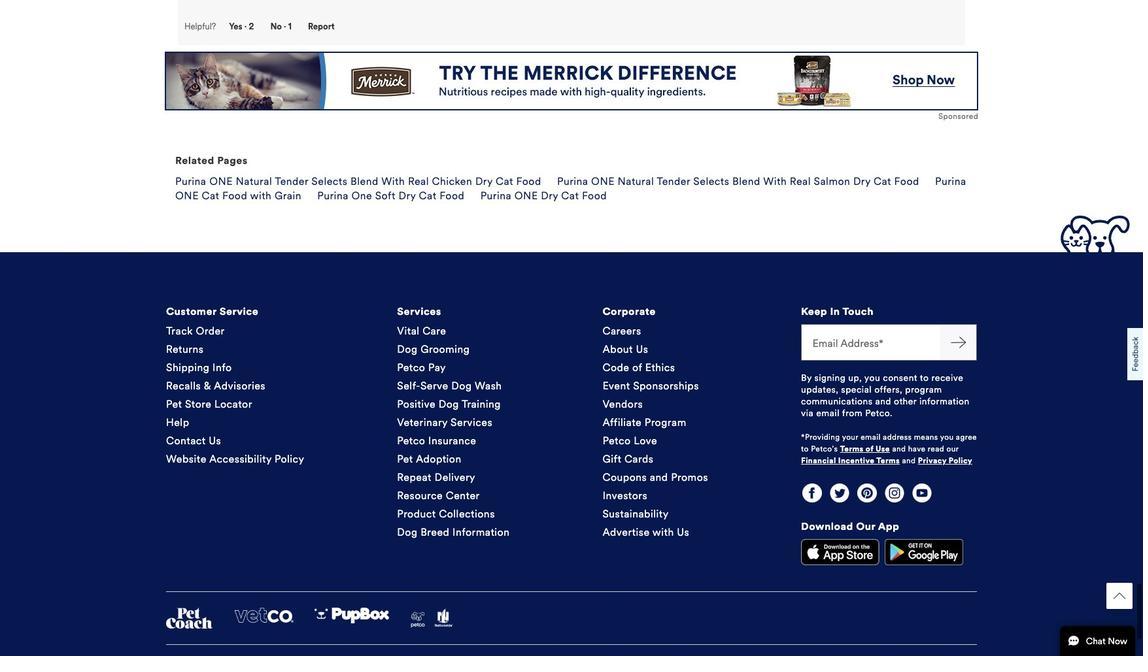 Task type: locate. For each thing, give the bounding box(es) containing it.
purina for purina one cat food with grain
[[936, 175, 967, 187]]

petco up "gift"
[[603, 435, 631, 447]]

salmon
[[814, 175, 851, 187]]

recalls & advisories link
[[166, 380, 266, 392]]

cat inside purina one cat food with grain
[[202, 189, 219, 202]]

0 vertical spatial to
[[920, 373, 929, 384]]

1 horizontal spatial terms
[[877, 456, 900, 466]]

1 blend from the left
[[351, 175, 379, 187]]

0 vertical spatial services
[[397, 305, 441, 318]]

1 horizontal spatial ·
[[284, 22, 286, 32]]

1 horizontal spatial pet
[[397, 453, 413, 466]]

us inside track order returns shipping info recalls & advisories pet store locator help contact us website accessibility policy
[[209, 435, 221, 447]]

1 vertical spatial you
[[940, 433, 954, 442]]

help
[[166, 417, 189, 429]]

you right up, on the right of page
[[865, 373, 881, 384]]

0 horizontal spatial of
[[633, 362, 642, 374]]

petco down "veterinary"
[[397, 435, 425, 447]]

have
[[908, 445, 926, 454]]

vendors link
[[603, 398, 643, 411]]

1 horizontal spatial real
[[790, 175, 811, 187]]

purina one dry cat food link
[[481, 189, 607, 202]]

vendors
[[603, 398, 643, 411]]

insurance
[[428, 435, 477, 447]]

cards
[[625, 453, 654, 466]]

0 horizontal spatial us
[[209, 435, 221, 447]]

purina one cat food with grain
[[175, 175, 967, 202]]

sponsorships
[[633, 380, 699, 392]]

of left use
[[866, 445, 874, 454]]

1 horizontal spatial blend
[[733, 175, 761, 187]]

you up "our"
[[940, 433, 954, 442]]

promos
[[671, 471, 708, 484]]

· left the '2'
[[245, 22, 247, 32]]

with inside careers about us code of ethics event sponsorships vendors affiliate program petco love gift cards coupons and promos investors sustainability advertise with us
[[653, 526, 674, 539]]

1 horizontal spatial email
[[861, 433, 881, 442]]

0 horizontal spatial policy
[[275, 453, 304, 466]]

purina inside purina one cat food with grain
[[936, 175, 967, 187]]

&
[[204, 380, 211, 392]]

services down training
[[451, 417, 493, 429]]

· for yes
[[245, 22, 247, 32]]

program
[[906, 384, 942, 396]]

and up petco.
[[876, 396, 892, 407]]

0 horizontal spatial to
[[801, 445, 809, 454]]

2 blend from the left
[[733, 175, 761, 187]]

0 vertical spatial you
[[865, 373, 881, 384]]

1 vertical spatial email
[[861, 433, 881, 442]]

purina one soft dry cat food
[[317, 189, 465, 202]]

0 horizontal spatial pet
[[166, 398, 182, 411]]

purina one natural tender selects blend with real chicken dry cat food
[[175, 175, 541, 187]]

to up program
[[920, 373, 929, 384]]

information
[[920, 396, 970, 407]]

contact us link
[[166, 435, 221, 447]]

care
[[423, 325, 446, 337]]

blend for chicken
[[351, 175, 379, 187]]

offers,
[[875, 384, 903, 396]]

1 horizontal spatial natural
[[618, 175, 654, 187]]

blend
[[351, 175, 379, 187], [733, 175, 761, 187]]

dog down vital
[[397, 343, 418, 356]]

real up purina one soft dry cat food
[[408, 175, 429, 187]]

2 vertical spatial us
[[677, 526, 690, 539]]

one
[[352, 189, 372, 202]]

1 vertical spatial of
[[866, 445, 874, 454]]

1 horizontal spatial you
[[940, 433, 954, 442]]

agree
[[956, 433, 977, 442]]

0 horizontal spatial natural
[[236, 175, 272, 187]]

real left 'salmon'
[[790, 175, 811, 187]]

1 tender from the left
[[275, 175, 309, 187]]

coupons
[[603, 471, 647, 484]]

email inside by signing up, you consent to receive updates, special offers, program communications and other information via email from petco.
[[817, 408, 840, 419]]

us up website accessibility policy link
[[209, 435, 221, 447]]

email
[[817, 408, 840, 419], [861, 433, 881, 442]]

2 with from the left
[[764, 175, 787, 187]]

1 horizontal spatial policy
[[949, 456, 973, 466]]

one for purina one natural tender selects blend with real salmon dry cat food
[[591, 175, 615, 187]]

touch
[[843, 305, 874, 318]]

2 selects from the left
[[694, 175, 730, 187]]

policy
[[275, 453, 304, 466], [949, 456, 973, 466]]

with left 'salmon'
[[764, 175, 787, 187]]

0 vertical spatial email
[[817, 408, 840, 419]]

of inside petco's terms of use and have read our financial incentive terms and privacy policy
[[866, 445, 874, 454]]

communications
[[801, 396, 873, 407]]

1 vertical spatial us
[[209, 435, 221, 447]]

1 horizontal spatial to
[[920, 373, 929, 384]]

report
[[308, 22, 335, 32]]

selects for chicken
[[312, 175, 348, 187]]

1 · from the left
[[245, 22, 247, 32]]

1 vertical spatial with
[[653, 526, 674, 539]]

code
[[603, 362, 630, 374]]

1 selects from the left
[[312, 175, 348, 187]]

us down the promos
[[677, 526, 690, 539]]

None email field
[[801, 324, 941, 361]]

and down cards
[[650, 471, 668, 484]]

chicken
[[432, 175, 473, 187]]

pet up help
[[166, 398, 182, 411]]

services up vital care 'link'
[[397, 305, 441, 318]]

purina for purina one natural tender selects blend with real chicken dry cat food
[[175, 175, 206, 187]]

1 vertical spatial services
[[451, 417, 493, 429]]

1
[[288, 22, 292, 32]]

2 natural from the left
[[618, 175, 654, 187]]

pet store locator link
[[166, 398, 252, 411]]

0 horizontal spatial with
[[250, 189, 272, 202]]

and inside by signing up, you consent to receive updates, special offers, program communications and other information via email from petco.
[[876, 396, 892, 407]]

one inside purina one cat food with grain
[[175, 189, 199, 202]]

policy down "our"
[[949, 456, 973, 466]]

advertise with us link
[[603, 526, 690, 539]]

tender for purina one natural tender selects blend with real chicken dry cat food
[[275, 175, 309, 187]]

0 horizontal spatial with
[[382, 175, 405, 187]]

information
[[453, 526, 510, 539]]

use
[[876, 445, 890, 454]]

pet up "repeat"
[[397, 453, 413, 466]]

email up terms of use link
[[861, 433, 881, 442]]

0 horizontal spatial blend
[[351, 175, 379, 187]]

2 real from the left
[[790, 175, 811, 187]]

with down the sustainability at the right
[[653, 526, 674, 539]]

tender for purina one natural tender selects blend with real salmon dry cat food
[[657, 175, 691, 187]]

purina one cat food with grain link
[[175, 175, 967, 202]]

of right code
[[633, 362, 642, 374]]

ethics
[[645, 362, 675, 374]]

0 vertical spatial with
[[250, 189, 272, 202]]

terms up financial incentive terms link
[[840, 445, 864, 454]]

to inside by signing up, you consent to receive updates, special offers, program communications and other information via email from petco.
[[920, 373, 929, 384]]

natural for purina one natural tender selects blend with real chicken dry cat food
[[236, 175, 272, 187]]

to
[[920, 373, 929, 384], [801, 445, 809, 454]]

0 horizontal spatial terms
[[840, 445, 864, 454]]

policy inside track order returns shipping info recalls & advisories pet store locator help contact us website accessibility policy
[[275, 453, 304, 466]]

terms down use
[[877, 456, 900, 466]]

dog down the 'self-serve dog wash' link
[[439, 398, 459, 411]]

petco insurance link
[[397, 435, 477, 447]]

2 · from the left
[[284, 22, 286, 32]]

about
[[603, 343, 633, 356]]

advisories
[[214, 380, 266, 392]]

purina one natural tender selects blend with real salmon dry cat food
[[557, 175, 920, 187]]

related
[[175, 154, 214, 166]]

email down communications
[[817, 408, 840, 419]]

gift cards link
[[603, 453, 654, 466]]

of
[[633, 362, 642, 374], [866, 445, 874, 454]]

1 horizontal spatial tender
[[657, 175, 691, 187]]

0 vertical spatial us
[[636, 343, 649, 356]]

of inside careers about us code of ethics event sponsorships vendors affiliate program petco love gift cards coupons and promos investors sustainability advertise with us
[[633, 362, 642, 374]]

1 natural from the left
[[236, 175, 272, 187]]

purina for purina one dry cat food
[[481, 189, 512, 202]]

services
[[397, 305, 441, 318], [451, 417, 493, 429]]

policy inside petco's terms of use and have read our financial incentive terms and privacy policy
[[949, 456, 973, 466]]

1 vertical spatial to
[[801, 445, 809, 454]]

0 horizontal spatial email
[[817, 408, 840, 419]]

0 horizontal spatial you
[[865, 373, 881, 384]]

financial incentive terms link
[[801, 456, 900, 466]]

to up financial
[[801, 445, 809, 454]]

real
[[408, 175, 429, 187], [790, 175, 811, 187]]

with left 'grain'
[[250, 189, 272, 202]]

0 horizontal spatial selects
[[312, 175, 348, 187]]

1 horizontal spatial with
[[764, 175, 787, 187]]

pet
[[166, 398, 182, 411], [397, 453, 413, 466]]

1 horizontal spatial selects
[[694, 175, 730, 187]]

order
[[196, 325, 225, 337]]

0 vertical spatial of
[[633, 362, 642, 374]]

2 tender from the left
[[657, 175, 691, 187]]

0 horizontal spatial real
[[408, 175, 429, 187]]

0 horizontal spatial tender
[[275, 175, 309, 187]]

and inside careers about us code of ethics event sponsorships vendors affiliate program petco love gift cards coupons and promos investors sustainability advertise with us
[[650, 471, 668, 484]]

1 with from the left
[[382, 175, 405, 187]]

and down have
[[902, 456, 916, 466]]

locator
[[215, 398, 252, 411]]

petco pay link
[[397, 362, 446, 374]]

address
[[883, 433, 912, 442]]

advertise
[[603, 526, 650, 539]]

1 vertical spatial pet
[[397, 453, 413, 466]]

policy right accessibility
[[275, 453, 304, 466]]

read
[[928, 445, 945, 454]]

returns
[[166, 343, 204, 356]]

· left 1
[[284, 22, 286, 32]]

website
[[166, 453, 207, 466]]

incentive
[[839, 456, 875, 466]]

pages
[[217, 154, 248, 166]]

real for salmon
[[790, 175, 811, 187]]

1 horizontal spatial of
[[866, 445, 874, 454]]

training
[[462, 398, 501, 411]]

to inside *providing your email address means you agree to
[[801, 445, 809, 454]]

investors
[[603, 490, 648, 502]]

0 vertical spatial pet
[[166, 398, 182, 411]]

natural
[[236, 175, 272, 187], [618, 175, 654, 187]]

by
[[801, 373, 812, 384]]

1 horizontal spatial with
[[653, 526, 674, 539]]

you inside by signing up, you consent to receive updates, special offers, program communications and other information via email from petco.
[[865, 373, 881, 384]]

your
[[842, 433, 859, 442]]

sponsored
[[939, 112, 979, 121]]

shipping
[[166, 362, 210, 374]]

submit email address image
[[951, 335, 967, 350]]

yes · 2
[[229, 22, 254, 32]]

1 horizontal spatial services
[[451, 417, 493, 429]]

purina one dry cat food
[[481, 189, 607, 202]]

careers
[[603, 325, 642, 337]]

cat
[[496, 175, 514, 187], [874, 175, 892, 187], [202, 189, 219, 202], [419, 189, 437, 202], [562, 189, 579, 202]]

petco up self-
[[397, 362, 425, 374]]

us up code of ethics link
[[636, 343, 649, 356]]

with up purina one soft dry cat food link
[[382, 175, 405, 187]]

1 real from the left
[[408, 175, 429, 187]]

0 horizontal spatial ·
[[245, 22, 247, 32]]



Task type: describe. For each thing, give the bounding box(es) containing it.
vital care dog grooming petco pay self-serve dog wash positive dog training veterinary services petco insurance pet adoption repeat delivery resource center product collections dog breed information
[[397, 325, 510, 539]]

keep
[[801, 305, 828, 318]]

1 vertical spatial terms
[[877, 456, 900, 466]]

track
[[166, 325, 193, 337]]

purina one soft dry cat food link
[[317, 189, 465, 202]]

petco's terms of use and have read our financial incentive terms and privacy policy
[[801, 445, 973, 466]]

one for purina one natural tender selects blend with real chicken dry cat food
[[209, 175, 233, 187]]

petco love link
[[603, 435, 657, 447]]

with inside purina one cat food with grain
[[250, 189, 272, 202]]

website accessibility policy link
[[166, 453, 304, 466]]

delivery
[[435, 471, 476, 484]]

sustainability
[[603, 508, 669, 521]]

info
[[213, 362, 232, 374]]

content helpfulness group
[[184, 20, 341, 35]]

food inside purina one cat food with grain
[[222, 189, 247, 202]]

privacy policy link
[[918, 456, 973, 466]]

petco inside careers about us code of ethics event sponsorships vendors affiliate program petco love gift cards coupons and promos investors sustainability advertise with us
[[603, 435, 631, 447]]

coupons and promos link
[[603, 471, 708, 484]]

purina for purina one soft dry cat food
[[317, 189, 349, 202]]

with for salmon
[[764, 175, 787, 187]]

one for purina one cat food with grain
[[175, 189, 199, 202]]

self-serve dog wash link
[[397, 380, 502, 392]]

self-
[[397, 380, 421, 392]]

gift
[[603, 453, 622, 466]]

store
[[185, 398, 212, 411]]

helpful?
[[184, 22, 216, 32]]

dog down product
[[397, 526, 418, 539]]

pet adoption link
[[397, 453, 462, 466]]

collections
[[439, 508, 495, 521]]

scroll to top image
[[1114, 591, 1126, 603]]

1 horizontal spatial us
[[636, 343, 649, 356]]

pet inside track order returns shipping info recalls & advisories pet store locator help contact us website accessibility policy
[[166, 398, 182, 411]]

no
[[270, 22, 282, 32]]

one for purina one dry cat food
[[515, 189, 538, 202]]

other
[[894, 396, 917, 407]]

repeat delivery link
[[397, 471, 476, 484]]

help link
[[166, 417, 189, 429]]

purina one natural tender selects blend with real chicken dry cat food link
[[175, 175, 541, 187]]

program
[[645, 417, 687, 429]]

*providing your email address means you agree to
[[801, 433, 977, 454]]

track order returns shipping info recalls & advisories pet store locator help contact us website accessibility policy
[[166, 325, 304, 466]]

2
[[249, 22, 254, 32]]

real for chicken
[[408, 175, 429, 187]]

blend for salmon
[[733, 175, 761, 187]]

affiliate program link
[[603, 417, 687, 429]]

no · 1
[[270, 22, 292, 32]]

accessibility
[[209, 453, 272, 466]]

2 horizontal spatial us
[[677, 526, 690, 539]]

recalls
[[166, 380, 201, 392]]

corporate
[[603, 305, 656, 318]]

positive
[[397, 398, 436, 411]]

0 vertical spatial terms
[[840, 445, 864, 454]]

pet inside vital care dog grooming petco pay self-serve dog wash positive dog training veterinary services petco insurance pet adoption repeat delivery resource center product collections dog breed information
[[397, 453, 413, 466]]

means
[[914, 433, 938, 442]]

grooming
[[421, 343, 470, 356]]

affiliate
[[603, 417, 642, 429]]

you inside *providing your email address means you agree to
[[940, 433, 954, 442]]

by signing up, you consent to receive updates, special offers, program communications and other information via email from petco.
[[801, 373, 970, 419]]

dog grooming link
[[397, 343, 470, 356]]

purina for purina one natural tender selects blend with real salmon dry cat food
[[557, 175, 588, 187]]

receive
[[932, 373, 964, 384]]

financial
[[801, 456, 836, 466]]

with for chicken
[[382, 175, 405, 187]]

our
[[947, 445, 959, 454]]

dog up positive dog training 'link'
[[452, 380, 472, 392]]

special
[[842, 384, 872, 396]]

report button
[[302, 20, 341, 35]]

resource center link
[[397, 490, 480, 502]]

arrow right 12 button
[[941, 324, 977, 361]]

positive dog training link
[[397, 398, 501, 411]]

via
[[801, 408, 814, 419]]

download our app
[[801, 521, 900, 533]]

consent
[[883, 373, 918, 384]]

adoption
[[416, 453, 462, 466]]

about us link
[[603, 343, 649, 356]]

in
[[830, 305, 840, 318]]

careers about us code of ethics event sponsorships vendors affiliate program petco love gift cards coupons and promos investors sustainability advertise with us
[[603, 325, 708, 539]]

selects for salmon
[[694, 175, 730, 187]]

up,
[[849, 373, 862, 384]]

careers link
[[603, 325, 642, 337]]

customer service
[[166, 305, 259, 318]]

dog breed information link
[[397, 526, 510, 539]]

· for no
[[284, 22, 286, 32]]

privacy
[[918, 456, 947, 466]]

terms of use link
[[840, 445, 890, 454]]

contact
[[166, 435, 206, 447]]

wash
[[475, 380, 502, 392]]

sponsored link
[[165, 51, 979, 122]]

and down address at bottom
[[893, 445, 906, 454]]

shipping info link
[[166, 362, 232, 374]]

yes
[[229, 22, 243, 32]]

customer
[[166, 305, 217, 318]]

natural for purina one natural tender selects blend with real salmon dry cat food
[[618, 175, 654, 187]]

services inside vital care dog grooming petco pay self-serve dog wash positive dog training veterinary services petco insurance pet adoption repeat delivery resource center product collections dog breed information
[[451, 417, 493, 429]]

email inside *providing your email address means you agree to
[[861, 433, 881, 442]]

0 horizontal spatial services
[[397, 305, 441, 318]]

track order link
[[166, 325, 225, 337]]

love
[[634, 435, 657, 447]]



Task type: vqa. For each thing, say whether or not it's contained in the screenshot.
"Specifications"
no



